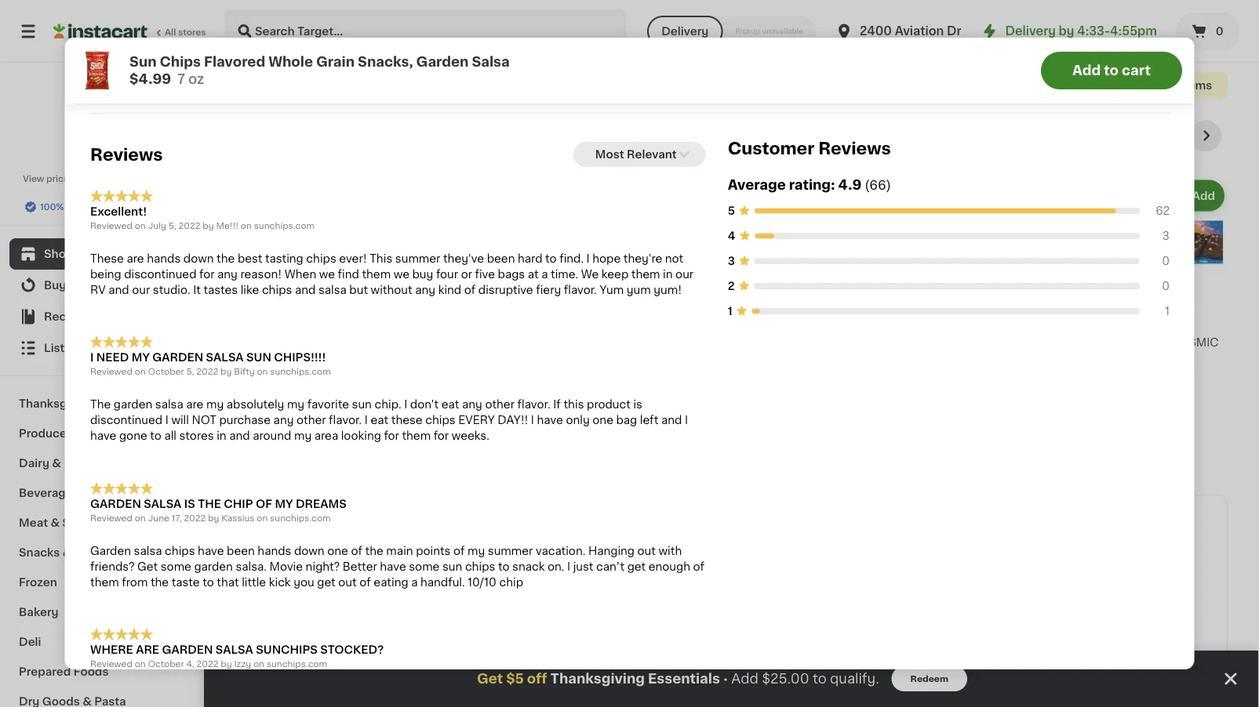 Task type: vqa. For each thing, say whether or not it's contained in the screenshot.
beefsteak
no



Task type: locate. For each thing, give the bounding box(es) containing it.
flavored for sun chips flavored whole grain snacks, garden salsa $4.99 7 oz
[[204, 55, 265, 69]]

salsa up "from"
[[133, 546, 162, 556]]

0 vertical spatial 8
[[523, 9, 528, 18]]

1 left lb
[[666, 8, 670, 16]]

1 we from the left
[[319, 269, 335, 280]]

1 horizontal spatial been
[[487, 253, 515, 264]]

some
[[160, 561, 191, 572], [409, 561, 439, 572]]

october
[[147, 367, 184, 376], [147, 660, 184, 669]]

1 horizontal spatial get
[[477, 673, 503, 686]]

by left the izzy
[[220, 660, 232, 669]]

0 horizontal spatial garden
[[113, 399, 152, 410]]

flavored inside sun chips flavored whole grain snacks, garden salsa
[[294, 337, 341, 348]]

salsa up the will
[[155, 399, 183, 410]]

is right "day"
[[977, 75, 985, 83]]

on right the izzy
[[253, 660, 264, 669]]

most relevant
[[595, 149, 676, 160]]

garden up gone
[[113, 399, 152, 410]]

0 horizontal spatial out
[[338, 577, 356, 588]]

salsa inside i need my garden salsa sun chips!!!! reviewed on october 5, 2022 by bifty on sunchips.com
[[206, 352, 243, 363]]

grain inside sun chips flavored whole grain snacks, garden salsa
[[273, 353, 302, 364]]

sun inside garden salsa chips have been hands down one of the main points of my summer vacation. hanging out with friends? get some garden salsa. movie night? better have some sun chips to snack on. i just can't get enough of them from the taste to that little kick you get out of eating a handful. 10/10 chip
[[442, 561, 462, 572]]

stores right all
[[178, 28, 206, 36]]

chip.
[[374, 399, 401, 410]]

some up taste
[[160, 561, 191, 572]]

chip
[[499, 577, 523, 588]]

to left that
[[202, 577, 214, 588]]

the inside taste the season in every sip
[[614, 567, 638, 581]]

gluten-
[[811, 299, 845, 308]]

1 some from the left
[[160, 561, 191, 572]]

by inside garden salsa is the chip of my dreams reviewed on june 17, 2022 by kassius on sunchips.com
[[208, 514, 219, 522]]

garden up 4,
[[162, 645, 213, 656]]

summer up the snack in the bottom left of the page
[[487, 546, 533, 556]]

on down sun
[[257, 367, 268, 376]]

snack
[[512, 561, 544, 572]]

salsa inside sun chips flavored whole grain snacks, garden salsa
[[279, 368, 308, 379]]

from
[[121, 577, 147, 588]]

1 vertical spatial garden
[[90, 498, 141, 509]]

stocked?
[[320, 645, 383, 656]]

0 horizontal spatial flavor.
[[328, 415, 361, 426]]

0 vertical spatial garden
[[416, 55, 468, 69]]

chips inside sun chips flavored whole grain snacks, garden salsa
[[259, 337, 291, 348]]

salsa
[[318, 284, 346, 295], [155, 399, 183, 410], [133, 546, 162, 556]]

0 vertical spatial sun
[[351, 399, 371, 410]]

0 vertical spatial 5,
[[168, 221, 176, 230]]

1 vertical spatial garden
[[194, 561, 233, 572]]

a right at
[[541, 269, 548, 280]]

2 we from the left
[[393, 269, 409, 280]]

instacart.
[[85, 187, 128, 196]]

are inside these are hands down the best tasting chips ever! this summer they've been hard to find. i hope they're not being discontinued for any reason! when we find them we buy four or five bags at a time. we keep them in our rv and our studio. it tastes like chips and salsa but without any kind of disruptive fiery flavor. yum yum yum!
[[126, 253, 144, 264]]

treatment tracker modal dialog
[[204, 651, 1259, 708]]

reviewed inside excellent! reviewed on july 5, 2022 by me!!! on sunchips.com
[[90, 221, 132, 230]]

sunchips.com inside i need my garden salsa sun chips!!!! reviewed on october 5, 2022 by bifty on sunchips.com
[[270, 367, 330, 376]]

100% satisfaction guarantee
[[40, 203, 166, 211]]

other
[[485, 399, 514, 410], [296, 415, 326, 426]]

flavor.
[[564, 284, 597, 295], [517, 399, 550, 410], [328, 415, 361, 426]]

have
[[537, 415, 563, 426], [90, 431, 116, 442], [197, 546, 224, 556], [380, 561, 406, 572]]

reviews up not
[[90, 146, 162, 163]]

garden
[[113, 399, 152, 410], [194, 561, 233, 572]]

2022 right the july
[[178, 221, 200, 230]]

1 horizontal spatial flavor.
[[517, 399, 550, 410]]

summer inside these are hands down the best tasting chips ever! this summer they've been hard to find. i hope they're not being discontinued for any reason! when we find them we buy four or five bags at a time. we keep them in our rv and our studio. it tastes like chips and salsa but without any kind of disruptive fiery flavor. yum yum yum!
[[395, 253, 440, 264]]

7 oz up 'purchase'
[[235, 398, 253, 407]]

delivery for delivery by 4:33-4:55pm
[[1005, 25, 1056, 37]]

value
[[968, 54, 992, 63]]

grain inside sun chips flavored whole grain snacks, garden salsa $4.99 7 oz
[[316, 55, 354, 69]]

whole for sun chips flavored whole grain snacks, garden salsa $4.99 7 oz
[[268, 55, 313, 69]]

are up not
[[186, 399, 203, 410]]

stores inside the garden salsa are my absolutely my favorite sun chip.  i don't eat any other flavor.  if this product is discontinued i will not purchase any other flavor.  i eat these chips every day!!  i have only one bag left and i have gone to all stores in and around my area looking for them for weeks.
[[179, 431, 214, 442]]

on down of
[[256, 514, 267, 522]]

by left bifty
[[220, 367, 231, 376]]

salsa up the izzy
[[215, 645, 253, 656]]

sunchips.com down sunchips
[[266, 660, 327, 669]]

1 reviewed from the top
[[90, 221, 132, 230]]

2022
[[178, 221, 200, 230], [196, 367, 218, 376], [183, 514, 205, 522], [196, 660, 218, 669]]

to left all
[[150, 431, 161, 442]]

1 vertical spatial 8
[[810, 24, 816, 32]]

target logo image
[[66, 82, 135, 151]]

8 inside button
[[523, 9, 528, 18]]

oz inside button
[[530, 9, 541, 18]]

2022 inside excellent! reviewed on july 5, 2022 by me!!! on sunchips.com
[[178, 221, 200, 230]]

★★★★★
[[810, 9, 865, 20], [810, 9, 865, 20], [1097, 24, 1152, 35], [1097, 24, 1152, 35], [90, 190, 153, 202], [90, 190, 153, 202], [90, 336, 153, 349], [90, 336, 153, 349], [379, 399, 434, 410], [379, 399, 434, 410], [90, 482, 153, 495], [90, 482, 153, 495], [90, 629, 153, 641], [90, 629, 153, 641]]

my left area
[[294, 431, 311, 442]]

& inside angie's boomchickapop sweet & salty kettle corn popcorn
[[416, 384, 425, 395]]

3 reviewed from the top
[[90, 514, 132, 522]]

1 vertical spatial other
[[296, 415, 326, 426]]

& left "candy"
[[63, 548, 72, 559]]

to inside treatment tracker modal dialog
[[813, 673, 827, 686]]

garden inside garden salsa chips have been hands down one of the main points of my summer vacation. hanging out with friends? get some garden salsa. movie night? better have some sun chips to snack on. i just can't get enough of them from the taste to that little kick you get out of eating a handful. 10/10 chip
[[194, 561, 233, 572]]

other up day!!
[[485, 399, 514, 410]]

None search field
[[224, 9, 627, 53]]

my inside i need my garden salsa sun chips!!!! reviewed on october 5, 2022 by bifty on sunchips.com
[[131, 352, 149, 363]]

buy it again
[[44, 280, 110, 291]]

0 for 3
[[1162, 256, 1169, 267]]

service type group
[[647, 16, 816, 47]]

1 down 2
[[727, 306, 732, 317]]

enough
[[648, 561, 690, 572]]

whole
[[268, 55, 313, 69], [235, 353, 270, 364]]

sunchips.com inside garden salsa is the chip of my dreams reviewed on june 17, 2022 by kassius on sunchips.com
[[270, 514, 330, 522]]

delivery by 4:33-4:55pm link
[[980, 22, 1157, 41]]

1 vertical spatial eat
[[370, 415, 388, 426]]

0 vertical spatial thanksgiving
[[19, 399, 94, 410]]

1 vertical spatial chips
[[259, 337, 291, 348]]

and down being
[[108, 284, 129, 295]]

1 horizontal spatial you
[[1037, 54, 1053, 63]]

sun for sun chips flavored whole grain snacks, garden salsa $4.99 7 oz
[[129, 55, 156, 69]]

october up the will
[[147, 367, 184, 376]]

3 down 62
[[1162, 231, 1169, 242]]

5,
[[168, 221, 176, 230], [186, 367, 194, 376]]

flavor. up looking
[[328, 415, 361, 426]]

thanksgiving inside treatment tracker modal dialog
[[550, 673, 645, 686]]

1 vertical spatial with
[[658, 546, 682, 556]]

2022 down is
[[183, 514, 205, 522]]

0 horizontal spatial add button
[[732, 182, 792, 210]]

at
[[527, 269, 538, 280]]

0 vertical spatial is
[[977, 75, 985, 83]]

hands inside garden salsa chips have been hands down one of the main points of my summer vacation. hanging out with friends? get some garden salsa. movie night? better have some sun chips to snack on. i just can't get enough of them from the taste to that little kick you get out of eating a handful. 10/10 chip
[[257, 546, 291, 556]]

any up "around"
[[273, 415, 293, 426]]

on left the july
[[134, 221, 145, 230]]

been inside garden salsa chips have been hands down one of the main points of my summer vacation. hanging out with friends? get some garden salsa. movie night? better have some sun chips to snack on. i just can't get enough of them from the taste to that little kick you get out of eating a handful. 10/10 chip
[[226, 546, 254, 556]]

0 horizontal spatial 5,
[[168, 221, 176, 230]]

1 horizontal spatial sun
[[235, 337, 256, 348]]

10/10
[[467, 577, 496, 588]]

snacks, inside sun chips flavored whole grain snacks, garden salsa
[[305, 353, 348, 364]]

product group
[[666, 0, 797, 33], [810, 0, 941, 81], [1097, 0, 1228, 98], [666, 177, 797, 408], [810, 177, 941, 428], [953, 177, 1084, 428], [1097, 177, 1228, 379]]

garden inside garden salsa is the chip of my dreams reviewed on june 17, 2022 by kassius on sunchips.com
[[90, 498, 141, 509]]

1 horizontal spatial some
[[409, 561, 439, 572]]

1 horizontal spatial taste the season in every sip image
[[573, 528, 601, 556]]

delivery inside button
[[662, 26, 709, 37]]

0 horizontal spatial garden
[[90, 546, 131, 556]]

to up general
[[1036, 64, 1045, 73]]

the for customer reviews
[[915, 54, 931, 63]]

nutrition
[[1060, 75, 1097, 83]]

yum!
[[653, 284, 681, 295]]

1 vertical spatial down
[[294, 546, 324, 556]]

sun up sun
[[235, 337, 256, 348]]

1 horizontal spatial delivery
[[1005, 25, 1056, 37]]

0 horizontal spatial sun
[[351, 399, 371, 410]]

some down the points
[[409, 561, 439, 572]]

flavored inside sun chips flavored whole grain snacks, garden salsa $4.99 7 oz
[[204, 55, 265, 69]]

2 horizontal spatial flavor.
[[564, 284, 597, 295]]

one inside the garden salsa are my absolutely my favorite sun chip.  i don't eat any other flavor.  if this product is discontinued i will not purchase any other flavor.  i eat these chips every day!!  i have only one bag left and i have gone to all stores in and around my area looking for them for weeks.
[[592, 415, 613, 426]]

redeem
[[911, 675, 949, 684]]

0 horizontal spatial other
[[296, 415, 326, 426]]

is up bag
[[633, 399, 642, 410]]

items
[[1181, 80, 1212, 91]]

down inside these are hands down the best tasting chips ever! this summer they've been hard to find. i hope they're not being discontinued for any reason! when we find them we buy four or five bags at a time. we keep them in our rv and our studio. it tastes like chips and salsa but without any kind of disruptive fiery flavor. yum yum yum!
[[183, 253, 213, 264]]

sun inside sun chips flavored whole grain snacks, garden salsa
[[235, 337, 256, 348]]

chips up sun
[[259, 337, 291, 348]]

bag
[[616, 415, 637, 426]]

sun
[[246, 352, 271, 363]]

0 horizontal spatial get
[[137, 561, 157, 572]]

sun
[[129, 55, 156, 69], [235, 337, 256, 348]]

summer inside garden salsa chips have been hands down one of the main points of my summer vacation. hanging out with friends? get some garden salsa. movie night? better have some sun chips to snack on. i just can't get enough of them from the taste to that little kick you get out of eating a handful. 10/10 chip
[[487, 546, 533, 556]]

i up looking
[[364, 415, 368, 426]]

chips up when
[[306, 253, 336, 264]]

gluten-free vegan
[[811, 299, 899, 308]]

by inside excellent! reviewed on july 5, 2022 by me!!! on sunchips.com
[[202, 221, 213, 230]]

discontinued inside the garden salsa are my absolutely my favorite sun chip.  i don't eat any other flavor.  if this product is discontinued i will not purchase any other flavor.  i eat these chips every day!!  i have only one bag left and i have gone to all stores in and around my area looking for them for weeks.
[[90, 415, 162, 426]]

1 horizontal spatial grain
[[316, 55, 354, 69]]

you inside garden salsa chips have been hands down one of the main points of my summer vacation. hanging out with friends? get some garden salsa. movie night? better have some sun chips to snack on. i just can't get enough of them from the taste to that little kick you get out of eating a handful. 10/10 chip
[[293, 577, 314, 588]]

3 up 2
[[727, 256, 735, 267]]

stock inside button
[[575, 399, 600, 408]]

1 horizontal spatial out
[[637, 546, 655, 556]]

1 horizontal spatial garden
[[194, 561, 233, 572]]

2 vertical spatial garden
[[90, 546, 131, 556]]

0 vertical spatial other
[[485, 399, 514, 410]]

oz
[[530, 9, 541, 18], [845, 24, 855, 32], [1104, 39, 1114, 48], [188, 73, 204, 86], [242, 398, 253, 407], [386, 414, 396, 422]]

1 vertical spatial out
[[338, 577, 356, 588]]

0 vertical spatial salsa
[[318, 284, 346, 295]]

bakery
[[19, 607, 59, 618]]

the up sip
[[614, 567, 638, 581]]

one inside garden salsa chips have been hands down one of the main points of my summer vacation. hanging out with friends? get some garden salsa. movie night? better have some sun chips to snack on. i just can't get enough of them from the taste to that little kick you get out of eating a handful. 10/10 chip
[[327, 546, 348, 556]]

chips inside the garden salsa are my absolutely my favorite sun chip.  i don't eat any other flavor.  if this product is discontinued i will not purchase any other flavor.  i eat these chips every day!!  i have only one bag left and i have gone to all stores in and around my area looking for them for weeks.
[[425, 415, 455, 426]]

salsa inside the garden salsa are my absolutely my favorite sun chip.  i don't eat any other flavor.  if this product is discontinued i will not purchase any other flavor.  i eat these chips every day!!  i have only one bag left and i have gone to all stores in and around my area looking for them for weeks.
[[155, 399, 183, 410]]

1 horizontal spatial (215)
[[1155, 27, 1176, 35]]

0 vertical spatial 0
[[1216, 26, 1224, 37]]

1 vertical spatial whole
[[235, 353, 270, 364]]

1 vertical spatial the
[[90, 399, 110, 410]]

my left the favorite
[[287, 399, 304, 410]]

i right day!!
[[531, 415, 534, 426]]

0 vertical spatial garden
[[113, 399, 152, 410]]

salsa up june
[[143, 498, 181, 509]]

2 reviewed from the top
[[90, 367, 132, 376]]

for up "it"
[[199, 269, 214, 280]]

1 vertical spatial snacks,
[[305, 353, 348, 364]]

my inside garden salsa is the chip of my dreams reviewed on june 17, 2022 by kassius on sunchips.com
[[275, 498, 293, 509]]

been up bags
[[487, 253, 515, 264]]

is
[[184, 498, 195, 509]]

foods
[[74, 667, 109, 678]]

0 horizontal spatial down
[[183, 253, 213, 264]]

the
[[216, 253, 234, 264], [365, 546, 383, 556], [614, 567, 638, 581], [150, 577, 168, 588]]

1 vertical spatial one
[[327, 546, 348, 556]]

salsa up bifty
[[206, 352, 243, 363]]

1 horizontal spatial garden
[[235, 368, 276, 379]]

reviewed down where
[[90, 660, 132, 669]]

1 up debbie
[[1165, 306, 1169, 317]]

eligible
[[1137, 80, 1178, 91]]

gone
[[119, 431, 147, 442]]

lb
[[672, 8, 680, 16]]

garden inside sun chips flavored whole grain snacks, garden salsa $4.99 7 oz
[[416, 55, 468, 69]]

1 horizontal spatial is
[[977, 75, 985, 83]]

2 vertical spatial salsa
[[215, 645, 253, 656]]

of
[[255, 498, 272, 509]]

my
[[206, 399, 223, 410], [287, 399, 304, 410], [294, 431, 311, 442], [467, 546, 485, 556]]

a inside garden salsa chips have been hands down one of the main points of my summer vacation. hanging out with friends? get some garden salsa. movie night? better have some sun chips to snack on. i just can't get enough of them from the taste to that little kick you get out of eating a handful. 10/10 chip
[[411, 577, 417, 588]]

i up we
[[586, 253, 589, 264]]

1 horizontal spatial summer
[[487, 546, 533, 556]]

yum
[[599, 284, 623, 295]]

0 vertical spatial flavor.
[[564, 284, 597, 295]]

taste the season in every sip image
[[236, 496, 559, 678], [573, 528, 601, 556]]

october down are
[[147, 660, 184, 669]]

delivery down lb
[[662, 26, 709, 37]]

stock
[[1150, 55, 1174, 64], [575, 399, 600, 408], [288, 414, 313, 422], [432, 430, 456, 438]]

0 vertical spatial you
[[1037, 54, 1053, 63]]

salsa down find
[[318, 284, 346, 295]]

0 vertical spatial garden
[[152, 352, 203, 363]]

1 horizontal spatial hands
[[257, 546, 291, 556]]

little
[[241, 577, 266, 588]]

many in stock up only
[[538, 399, 600, 408]]

& for candy
[[63, 548, 72, 559]]

discontinued up 'studio.'
[[124, 269, 196, 280]]

free
[[845, 299, 865, 308]]

our down not
[[675, 269, 693, 280]]

0 vertical spatial one
[[592, 415, 613, 426]]

1 vertical spatial garden
[[235, 368, 276, 379]]

1 vertical spatial get
[[477, 673, 503, 686]]

0 vertical spatial 7 oz
[[1097, 39, 1114, 48]]

by down the
[[208, 514, 219, 522]]

been
[[487, 253, 515, 264], [226, 546, 254, 556]]

them
[[362, 269, 390, 280], [631, 269, 660, 280], [402, 431, 430, 442], [90, 577, 119, 588]]

need
[[96, 352, 129, 363]]

thanksgiving right the off
[[550, 673, 645, 686]]

other up area
[[296, 415, 326, 426]]

0 vertical spatial flavored
[[204, 55, 265, 69]]

snacks, for sun chips flavored whole grain snacks, garden salsa
[[305, 353, 348, 364]]

0 vertical spatial stores
[[178, 28, 206, 36]]

sunchips.com down chips!!!!
[[270, 367, 330, 376]]

0 horizontal spatial we
[[319, 269, 335, 280]]

disruptive
[[478, 284, 533, 295]]

sun up $4.99
[[129, 55, 156, 69]]

1 vertical spatial summer
[[487, 546, 533, 556]]

0 vertical spatial eat
[[441, 399, 459, 410]]

the for where are garden salsa sunchips stocked?
[[90, 399, 110, 410]]

0 horizontal spatial some
[[160, 561, 191, 572]]

1 horizontal spatial snacks,
[[357, 55, 413, 69]]

2 vertical spatial garden
[[162, 645, 213, 656]]

little debbie cosmic ® brownies
[[1097, 337, 1219, 364]]

1 vertical spatial flavored
[[294, 337, 341, 348]]

i inside these are hands down the best tasting chips ever! this summer they've been hard to find. i hope they're not being discontinued for any reason! when we find them we buy four or five bags at a time. we keep them in our rv and our studio. it tastes like chips and salsa but without any kind of disruptive fiery flavor. yum yum yum!
[[586, 253, 589, 264]]

0 horizontal spatial flavored
[[204, 55, 265, 69]]

1 horizontal spatial other
[[485, 399, 514, 410]]

i inside garden salsa chips have been hands down one of the main points of my summer vacation. hanging out with friends? get some garden salsa. movie night? better have some sun chips to snack on. i just can't get enough of them from the taste to that little kick you get out of eating a handful. 10/10 chip
[[567, 561, 570, 572]]

1 october from the top
[[147, 367, 184, 376]]

garden inside the garden salsa are my absolutely my favorite sun chip.  i don't eat any other flavor.  if this product is discontinued i will not purchase any other flavor.  i eat these chips every day!!  i have only one bag left and i have gone to all stores in and around my area looking for them for weeks.
[[113, 399, 152, 410]]

if
[[553, 399, 560, 410]]

many inside many in stock button
[[538, 399, 563, 408]]

$3.49 element
[[666, 314, 797, 335]]

studio.
[[152, 284, 190, 295]]

deli
[[19, 637, 41, 648]]

chips down all stores
[[159, 55, 200, 69]]

1 horizontal spatial 8
[[810, 24, 816, 32]]

of down or
[[464, 284, 475, 295]]

0 horizontal spatial (215)
[[437, 401, 458, 410]]

0
[[1216, 26, 1224, 37], [1162, 256, 1169, 267], [1162, 281, 1169, 292]]

4:33-
[[1077, 25, 1110, 37]]

0 vertical spatial with
[[64, 187, 83, 196]]

for down these
[[384, 431, 399, 442]]

1 vertical spatial october
[[147, 660, 184, 669]]

1 vertical spatial 0
[[1162, 256, 1169, 267]]

0 horizontal spatial hands
[[146, 253, 180, 264]]

1 vertical spatial sun
[[442, 561, 462, 572]]

sun for sun chips flavored whole grain snacks, garden salsa
[[235, 337, 256, 348]]

prepared foods link
[[9, 657, 191, 687]]

is inside the garden salsa are my absolutely my favorite sun chip.  i don't eat any other flavor.  if this product is discontinued i will not purchase any other flavor.  i eat these chips every day!!  i have only one bag left and i have gone to all stores in and around my area looking for them for weeks.
[[633, 399, 642, 410]]

2 vertical spatial 0
[[1162, 281, 1169, 292]]

1 vertical spatial are
[[186, 399, 203, 410]]

2 add button from the left
[[1163, 182, 1223, 210]]

the
[[197, 498, 221, 509]]

the inside the % daily value (dv) tells you how much a nutrient in a serving of food contributes to a daily diet. 2,000 calories a day is used for general nutrition advice.
[[915, 54, 931, 63]]

my up not
[[206, 399, 223, 410]]

my right need
[[131, 352, 149, 363]]

salsa inside garden salsa is the chip of my dreams reviewed on june 17, 2022 by kassius on sunchips.com
[[143, 498, 181, 509]]

taste the season in every sip link
[[573, 528, 714, 646]]

product group containing gluten-free
[[810, 177, 941, 428]]

snacks, inside sun chips flavored whole grain snacks, garden salsa $4.99 7 oz
[[357, 55, 413, 69]]

8 x 1.48 oz
[[810, 24, 855, 32]]

the inside the garden salsa are my absolutely my favorite sun chip.  i don't eat any other flavor.  if this product is discontinued i will not purchase any other flavor.  i eat these chips every day!!  i have only one bag left and i have gone to all stores in and around my area looking for them for weeks.
[[90, 399, 110, 410]]

of down daily at the top of page
[[949, 64, 958, 73]]

in inside these are hands down the best tasting chips ever! this summer they've been hard to find. i hope they're not being discontinued for any reason! when we find them we buy four or five bags at a time. we keep them in our rv and our studio. it tastes like chips and salsa but without any kind of disruptive fiery flavor. yum yum yum!
[[663, 269, 672, 280]]

of down better
[[359, 577, 371, 588]]

aviation
[[895, 25, 944, 37]]

many in stock up cart
[[1112, 55, 1174, 64]]

of
[[949, 64, 958, 73], [464, 284, 475, 295], [351, 546, 362, 556], [453, 546, 464, 556], [693, 561, 704, 572], [359, 577, 371, 588]]

grain for sun chips flavored whole grain snacks, garden salsa $4.99 7 oz
[[316, 55, 354, 69]]

much
[[1076, 54, 1101, 63]]

1 horizontal spatial salsa
[[471, 55, 509, 69]]

grain right sun
[[273, 353, 302, 364]]

can't
[[596, 561, 624, 572]]

4 reviewed from the top
[[90, 660, 132, 669]]

stores down not
[[179, 431, 214, 442]]

chips inside sun chips flavored whole grain snacks, garden salsa $4.99 7 oz
[[159, 55, 200, 69]]

1 vertical spatial thanksgiving
[[550, 673, 645, 686]]

where are garden salsa sunchips stocked? reviewed on october 4, 2022 by izzy on sunchips.com
[[90, 645, 383, 669]]

reviews up 4.9
[[818, 140, 891, 157]]

get inside treatment tracker modal dialog
[[477, 673, 503, 686]]

0 vertical spatial my
[[131, 352, 149, 363]]

thanksgiving inside 'thanksgiving' link
[[19, 399, 94, 410]]

0 horizontal spatial 1
[[666, 8, 670, 16]]

garden for sun chips flavored whole grain snacks, garden salsa
[[235, 368, 276, 379]]

will
[[171, 415, 189, 426]]

1 vertical spatial salsa
[[279, 368, 308, 379]]

you inside the % daily value (dv) tells you how much a nutrient in a serving of food contributes to a daily diet. 2,000 calories a day is used for general nutrition advice.
[[1037, 54, 1053, 63]]

most
[[595, 149, 624, 160]]

1 horizontal spatial my
[[275, 498, 293, 509]]

2 vertical spatial 7 oz
[[379, 414, 396, 422]]

vegan
[[871, 299, 899, 308]]

0 vertical spatial get
[[627, 561, 645, 572]]

daily
[[943, 54, 966, 63]]

discontinued up gone
[[90, 415, 162, 426]]

2 vertical spatial salsa
[[133, 546, 162, 556]]

our left 'studio.'
[[132, 284, 150, 295]]

guaranteed
[[90, 67, 155, 78]]

sunchips
[[256, 645, 317, 656]]

salsa inside where are garden salsa sunchips stocked? reviewed on october 4, 2022 by izzy on sunchips.com
[[215, 645, 253, 656]]

0 horizontal spatial the
[[90, 399, 110, 410]]

by
[[1059, 25, 1074, 37], [202, 221, 213, 230], [220, 367, 231, 376], [208, 514, 219, 522], [220, 660, 232, 669]]

oz inside sun chips flavored whole grain snacks, garden salsa $4.99 7 oz
[[188, 73, 204, 86]]

salsa.
[[235, 561, 266, 572]]

eat down "salty"
[[441, 399, 459, 410]]

1 horizontal spatial eat
[[441, 399, 459, 410]]

3
[[1162, 231, 1169, 242], [727, 256, 735, 267]]

0 horizontal spatial summer
[[395, 253, 440, 264]]

(215) down "salty"
[[437, 401, 458, 410]]

stores
[[178, 28, 206, 36], [179, 431, 214, 442]]

all stores link
[[53, 9, 207, 53]]

kassius
[[221, 514, 254, 522]]

in inside the garden salsa are my absolutely my favorite sun chip.  i don't eat any other flavor.  if this product is discontinued i will not purchase any other flavor.  i eat these chips every day!!  i have only one bag left and i have gone to all stores in and around my area looking for them for weeks.
[[216, 431, 226, 442]]

1 horizontal spatial add button
[[1163, 182, 1223, 210]]

2 october from the top
[[147, 660, 184, 669]]

1 vertical spatial 5,
[[186, 367, 194, 376]]

chips!!!!
[[274, 352, 325, 363]]

garden for sun chips flavored whole grain snacks, garden salsa $4.99 7 oz
[[416, 55, 468, 69]]

garden inside sun chips flavored whole grain snacks, garden salsa
[[235, 368, 276, 379]]

on left june
[[134, 514, 145, 522]]

0 vertical spatial salsa
[[471, 55, 509, 69]]

0 vertical spatial down
[[183, 253, 213, 264]]

flavored down all stores
[[204, 55, 265, 69]]

this
[[369, 253, 392, 264]]

1 vertical spatial (215)
[[437, 401, 458, 410]]

is
[[977, 75, 985, 83], [633, 399, 642, 410]]

5, up the will
[[186, 367, 194, 376]]

many left the 'this'
[[538, 399, 563, 408]]

1 horizontal spatial 1
[[727, 306, 732, 317]]

chips
[[159, 55, 200, 69], [259, 337, 291, 348]]

fresh
[[158, 67, 186, 78]]



Task type: describe. For each thing, give the bounding box(es) containing it.
taste
[[573, 567, 611, 581]]

by inside i need my garden salsa sun chips!!!! reviewed on october 5, 2022 by bifty on sunchips.com
[[220, 367, 231, 376]]

taste
[[171, 577, 199, 588]]

not
[[111, 175, 128, 183]]

0 for 2
[[1162, 281, 1169, 292]]

meat & seafood
[[19, 518, 110, 529]]

sponsored badge image
[[666, 20, 714, 29]]

7 down 4:33-
[[1097, 39, 1102, 48]]

like
[[240, 284, 259, 295]]

0 horizontal spatial reviews
[[90, 146, 162, 163]]

advice.
[[1099, 75, 1131, 83]]

chips for sun chips flavored whole grain snacks, garden salsa $4.99 7 oz
[[159, 55, 200, 69]]

policy.
[[79, 175, 109, 183]]

excellent!
[[90, 206, 147, 217]]

many in stock inside button
[[538, 399, 600, 408]]

4.9
[[838, 179, 861, 192]]

sweet
[[379, 384, 413, 395]]

0 horizontal spatial our
[[132, 284, 150, 295]]

for inside these are hands down the best tasting chips ever! this summer they've been hard to find. i hope they're not being discontinued for any reason! when we find them we buy four or five bags at a time. we keep them in our rv and our studio. it tastes like chips and salsa but without any kind of disruptive fiery flavor. yum yum yum!
[[199, 269, 214, 280]]

purchase
[[219, 415, 270, 426]]

around
[[252, 431, 291, 442]]

see
[[1112, 80, 1134, 91]]

of inside the % daily value (dv) tells you how much a nutrient in a serving of food contributes to a daily diet. 2,000 calories a day is used for general nutrition advice.
[[949, 64, 958, 73]]

many down these
[[395, 430, 419, 438]]

july
[[147, 221, 166, 230]]

chips up taste
[[164, 546, 195, 556]]

sun chips flavored whole grain snacks, garden salsa $4.99 7 oz
[[129, 55, 509, 86]]

& for seafood
[[51, 518, 60, 529]]

snacks, for sun chips flavored whole grain snacks, garden salsa $4.99 7 oz
[[357, 55, 413, 69]]

& for eggs
[[52, 458, 61, 469]]

salty
[[428, 384, 456, 395]]

and right left
[[661, 415, 682, 426]]

discontinued inside these are hands down the best tasting chips ever! this summer they've been hard to find. i hope they're not being discontinued for any reason! when we find them we buy four or five bags at a time. we keep them in our rv and our studio. it tastes like chips and salsa but without any kind of disruptive fiery flavor. yum yum yum!
[[124, 269, 196, 280]]

the inside these are hands down the best tasting chips ever! this summer they've been hard to find. i hope they're not being discontinued for any reason! when we find them we buy four or five bags at a time. we keep them in our rv and our studio. it tastes like chips and salsa but without any kind of disruptive fiery flavor. yum yum yum!
[[216, 253, 234, 264]]

whole for sun chips flavored whole grain snacks, garden salsa
[[235, 353, 270, 364]]

frozen link
[[9, 568, 191, 598]]

bakery link
[[9, 598, 191, 628]]

on down are
[[134, 660, 145, 669]]

when
[[284, 269, 316, 280]]

chips up 10/10
[[465, 561, 495, 572]]

many up 2,000
[[1112, 55, 1137, 64]]

that
[[216, 577, 239, 588]]

brownies
[[1106, 353, 1157, 364]]

sunchips.com inside where are garden salsa sunchips stocked? reviewed on october 4, 2022 by izzy on sunchips.com
[[266, 660, 327, 669]]

8 for 8 oz
[[523, 9, 528, 18]]

guaranteed fresh until printed date.
[[90, 67, 286, 78]]

7 up 'purchase'
[[235, 398, 240, 407]]

delivery for delivery
[[662, 26, 709, 37]]

any down kettle
[[462, 399, 482, 410]]

in inside many in stock button
[[565, 399, 573, 408]]

salsa inside these are hands down the best tasting chips ever! this summer they've been hard to find. i hope they're not being discontinued for any reason! when we find them we buy four or five bags at a time. we keep them in our rv and our studio. it tastes like chips and salsa but without any kind of disruptive fiery flavor. yum yum yum!
[[318, 284, 346, 295]]

reviewed inside garden salsa is the chip of my dreams reviewed on june 17, 2022 by kassius on sunchips.com
[[90, 514, 132, 522]]

shop
[[44, 249, 73, 260]]

0 horizontal spatial taste the season in every sip image
[[236, 496, 559, 678]]

i left the will
[[165, 415, 168, 426]]

a left "day"
[[951, 75, 957, 83]]

salsa for sun chips flavored whole grain snacks, garden salsa
[[279, 368, 308, 379]]

have up dairy & eggs link
[[90, 431, 116, 442]]

5, inside excellent! reviewed on july 5, 2022 by me!!! on sunchips.com
[[168, 221, 176, 230]]

every
[[573, 585, 613, 598]]

of inside these are hands down the best tasting chips ever! this summer they've been hard to find. i hope they're not being discontinued for any reason! when we find them we buy four or five bags at a time. we keep them in our rv and our studio. it tastes like chips and salsa but without any kind of disruptive fiery flavor. yum yum yum!
[[464, 284, 475, 295]]

best
[[237, 253, 262, 264]]

reason!
[[240, 269, 281, 280]]

product group containing 1 lb
[[666, 0, 797, 33]]

a up eligible
[[1157, 54, 1162, 63]]

to inside button
[[1104, 64, 1118, 77]]

100%
[[40, 203, 64, 211]]

flavor. inside these are hands down the best tasting chips ever! this summer they've been hard to find. i hope they're not being discontinued for any reason! when we find them we buy four or five bags at a time. we keep them in our rv and our studio. it tastes like chips and salsa but without any kind of disruptive fiery flavor. yum yum yum!
[[564, 284, 597, 295]]

delivery by 4:33-4:55pm
[[1005, 25, 1157, 37]]

many in stock button
[[523, 177, 654, 413]]

this
[[563, 399, 584, 410]]

0 vertical spatial out
[[637, 546, 655, 556]]

stock down popcorn
[[432, 430, 456, 438]]

5, inside i need my garden salsa sun chips!!!! reviewed on october 5, 2022 by bifty on sunchips.com
[[186, 367, 194, 376]]

by left 4:33-
[[1059, 25, 1074, 37]]

vacation.
[[535, 546, 585, 556]]

date.
[[258, 67, 286, 78]]

until
[[189, 67, 213, 78]]

1 vertical spatial get
[[317, 577, 335, 588]]

0 horizontal spatial eat
[[370, 415, 388, 426]]

salsa inside garden salsa chips have been hands down one of the main points of my summer vacation. hanging out with friends? get some garden salsa. movie night? better have some sun chips to snack on. i just can't get enough of them from the taste to that little kick you get out of eating a handful. 10/10 chip
[[133, 546, 162, 556]]

0 horizontal spatial 7 oz
[[235, 398, 253, 407]]

of up better
[[351, 546, 362, 556]]

directions
[[90, 40, 149, 51]]

®
[[1097, 353, 1103, 364]]

daily
[[1054, 64, 1076, 73]]

them inside the garden salsa are my absolutely my favorite sun chip.  i don't eat any other flavor.  if this product is discontinued i will not purchase any other flavor.  i eat these chips every day!!  i have only one bag left and i have gone to all stores in and around my area looking for them for weeks.
[[402, 431, 430, 442]]

4:55pm
[[1110, 25, 1157, 37]]

the up better
[[365, 546, 383, 556]]

time.
[[550, 269, 578, 280]]

eating
[[373, 577, 408, 588]]

with inside garden salsa chips have been hands down one of the main points of my summer vacation. hanging out with friends? get some garden salsa. movie night? better have some sun chips to snack on. i just can't get enough of them from the taste to that little kick you get out of eating a handful. 10/10 chip
[[658, 546, 682, 556]]

them down this
[[362, 269, 390, 280]]

and down when
[[295, 284, 315, 295]]

2
[[727, 281, 734, 292]]

2,000
[[1100, 64, 1126, 73]]

dairy & eggs link
[[9, 449, 191, 479]]

any up tastes
[[217, 269, 237, 280]]

angie's boomchickapop sweet & salty kettle corn popcorn
[[379, 353, 492, 411]]

get inside garden salsa chips have been hands down one of the main points of my summer vacation. hanging out with friends? get some garden salsa. movie night? better have some sun chips to snack on. i just can't get enough of them from the taste to that little kick you get out of eating a handful. 10/10 chip
[[137, 561, 157, 572]]

(215) inside item carousel region
[[437, 401, 458, 410]]

movie
[[269, 561, 302, 572]]

in inside taste the season in every sip
[[696, 567, 709, 581]]

a up general
[[1047, 64, 1052, 73]]

cart
[[1121, 64, 1150, 77]]

again
[[79, 280, 110, 291]]

with inside view pricing policy. not affiliated with instacart.
[[64, 187, 83, 196]]

salsa for sun chips flavored whole grain snacks, garden salsa $4.99 7 oz
[[471, 55, 509, 69]]

them inside garden salsa chips have been hands down one of the main points of my summer vacation. hanging out with friends? get some garden salsa. movie night? better have some sun chips to snack on. i just can't get enough of them from the taste to that little kick you get out of eating a handful. 10/10 chip
[[90, 577, 119, 588]]

2022 inside where are garden salsa sunchips stocked? reviewed on october 4, 2022 by izzy on sunchips.com
[[196, 660, 218, 669]]

chips for sun chips flavored whole grain snacks, garden salsa
[[259, 337, 291, 348]]

7 down chip. in the left bottom of the page
[[379, 414, 384, 422]]

october inside i need my garden salsa sun chips!!!! reviewed on october 5, 2022 by bifty on sunchips.com
[[147, 367, 184, 376]]

see eligible items button
[[1097, 72, 1228, 98]]

by inside where are garden salsa sunchips stocked? reviewed on october 4, 2022 by izzy on sunchips.com
[[220, 660, 232, 669]]

1 vertical spatial 3
[[727, 256, 735, 267]]

1 horizontal spatial get
[[627, 561, 645, 572]]

just
[[573, 561, 593, 572]]

1 horizontal spatial reviews
[[818, 140, 891, 157]]

any down buy
[[415, 284, 435, 295]]

on down lists link
[[134, 367, 145, 376]]

down inside garden salsa chips have been hands down one of the main points of my summer vacation. hanging out with friends? get some garden salsa. movie night? better have some sun chips to snack on. i just can't get enough of them from the taste to that little kick you get out of eating a handful. 10/10 chip
[[294, 546, 324, 556]]

chip
[[223, 498, 253, 509]]

1 horizontal spatial our
[[675, 269, 693, 280]]

have up that
[[197, 546, 224, 556]]

garden inside where are garden salsa sunchips stocked? reviewed on october 4, 2022 by izzy on sunchips.com
[[162, 645, 213, 656]]

4,
[[186, 660, 194, 669]]

8 for 8 x 1.48 oz
[[810, 24, 816, 32]]

main
[[386, 546, 413, 556]]

find.
[[559, 253, 583, 264]]

them down the they're
[[631, 269, 660, 280]]

in inside the % daily value (dv) tells you how much a nutrient in a serving of food contributes to a daily diet. 2,000 calories a day is used for general nutrition advice.
[[1147, 54, 1155, 63]]

delivery button
[[647, 16, 723, 47]]

sun inside the garden salsa are my absolutely my favorite sun chip.  i don't eat any other flavor.  if this product is discontinued i will not purchase any other flavor.  i eat these chips every day!!  i have only one bag left and i have gone to all stores in and around my area looking for them for weeks.
[[351, 399, 371, 410]]

tasting
[[265, 253, 303, 264]]

of right the points
[[453, 546, 464, 556]]

sunchips.com inside excellent! reviewed on july 5, 2022 by me!!! on sunchips.com
[[254, 221, 314, 230]]

customer
[[727, 140, 814, 157]]

better
[[342, 561, 377, 572]]

add inside treatment tracker modal dialog
[[731, 673, 759, 686]]

of right 'enough'
[[693, 561, 704, 572]]

view
[[23, 175, 44, 183]]

these are hands down the best tasting chips ever! this summer they've been hard to find. i hope they're not being discontinued for any reason! when we find them we buy four or five bags at a time. we keep them in our rv and our studio. it tastes like chips and salsa but without any kind of disruptive fiery flavor. yum yum yum!
[[90, 253, 693, 295]]

many down absolutely
[[251, 414, 276, 422]]

bifty
[[234, 367, 254, 376]]

these
[[90, 253, 123, 264]]

grain for sun chips flavored whole grain snacks, garden salsa
[[273, 353, 302, 364]]

contributes
[[983, 64, 1034, 73]]

2 some from the left
[[409, 561, 439, 572]]

me!!!
[[216, 221, 238, 230]]

a up 2,000
[[1103, 54, 1108, 63]]

buy it again link
[[9, 270, 191, 301]]

i inside i need my garden salsa sun chips!!!! reviewed on october 5, 2022 by bifty on sunchips.com
[[90, 352, 93, 363]]

to inside these are hands down the best tasting chips ever! this summer they've been hard to find. i hope they're not being discontinued for any reason! when we find them we buy four or five bags at a time. we keep them in our rv and our studio. it tastes like chips and salsa but without any kind of disruptive fiery flavor. yum yum yum!
[[545, 253, 556, 264]]

hope
[[592, 253, 620, 264]]

1 lb button
[[666, 0, 797, 18]]

garden inside i need my garden salsa sun chips!!!! reviewed on october 5, 2022 by bifty on sunchips.com
[[152, 352, 203, 363]]

been inside these are hands down the best tasting chips ever! this summer they've been hard to find. i hope they're not being discontinued for any reason! when we find them we buy four or five bags at a time. we keep them in our rv and our studio. it tastes like chips and salsa but without any kind of disruptive fiery flavor. yum yum yum!
[[487, 253, 515, 264]]

meat
[[19, 518, 48, 529]]

they're
[[623, 253, 662, 264]]

the right "from"
[[150, 577, 168, 588]]

0 inside 0 button
[[1216, 26, 1224, 37]]

2022 inside garden salsa is the chip of my dreams reviewed on june 17, 2022 by kassius on sunchips.com
[[183, 514, 205, 522]]

general
[[1025, 75, 1058, 83]]

my inside garden salsa chips have been hands down one of the main points of my summer vacation. hanging out with friends? get some garden salsa. movie night? better have some sun chips to snack on. i just can't get enough of them from the taste to that little kick you get out of eating a handful. 10/10 chip
[[467, 546, 485, 556]]

dairy
[[19, 458, 49, 469]]

to inside the garden salsa are my absolutely my favorite sun chip.  i don't eat any other flavor.  if this product is discontinued i will not purchase any other flavor.  i eat these chips every day!!  i have only one bag left and i have gone to all stores in and around my area looking for them for weeks.
[[150, 431, 161, 442]]

for inside the % daily value (dv) tells you how much a nutrient in a serving of food contributes to a daily diet. 2,000 calories a day is used for general nutrition advice.
[[1010, 75, 1023, 83]]

all
[[165, 28, 176, 36]]

reviewed inside i need my garden salsa sun chips!!!! reviewed on october 5, 2022 by bifty on sunchips.com
[[90, 367, 132, 376]]

are
[[135, 645, 159, 656]]

october inside where are garden salsa sunchips stocked? reviewed on october 4, 2022 by izzy on sunchips.com
[[147, 660, 184, 669]]

friends?
[[90, 561, 134, 572]]

for left weeks.
[[433, 431, 448, 442]]

looking
[[341, 431, 381, 442]]

and down 'purchase'
[[229, 431, 250, 442]]

1 horizontal spatial 7 oz
[[379, 414, 396, 422]]

view pricing policy. not affiliated with instacart.
[[23, 175, 170, 196]]

meat & seafood link
[[9, 508, 191, 538]]

stock down the favorite
[[288, 414, 313, 422]]

stock up see eligible items button
[[1150, 55, 1174, 64]]

produce
[[19, 428, 67, 439]]

add to cart button
[[1041, 52, 1182, 89]]

lists
[[44, 343, 71, 354]]

7 inside sun chips flavored whole grain snacks, garden salsa $4.99 7 oz
[[177, 73, 185, 86]]

kick
[[268, 577, 290, 588]]

many in stock up "around"
[[251, 414, 313, 422]]

i up these
[[404, 399, 407, 410]]

item carousel region
[[235, 120, 1228, 482]]

reviewed inside where are garden salsa sunchips stocked? reviewed on october 4, 2022 by izzy on sunchips.com
[[90, 660, 132, 669]]

instacart logo image
[[53, 22, 147, 41]]

have down if
[[537, 415, 563, 426]]

is inside the % daily value (dv) tells you how much a nutrient in a serving of food contributes to a daily diet. 2,000 calories a day is used for general nutrition advice.
[[977, 75, 985, 83]]

essentials
[[648, 673, 720, 686]]

on right me!!!
[[240, 221, 251, 230]]

to up "chip"
[[498, 561, 509, 572]]

chips down reason!
[[262, 284, 292, 295]]

i right left
[[684, 415, 688, 426]]

candy
[[74, 548, 112, 559]]

many in stock down these
[[395, 430, 456, 438]]

1 inside button
[[666, 8, 670, 16]]

1 horizontal spatial 3
[[1162, 231, 1169, 242]]

2022 inside i need my garden salsa sun chips!!!! reviewed on october 5, 2022 by bifty on sunchips.com
[[196, 367, 218, 376]]

are inside the garden salsa are my absolutely my favorite sun chip.  i don't eat any other flavor.  if this product is discontinued i will not purchase any other flavor.  i eat these chips every day!!  i have only one bag left and i have gone to all stores in and around my area looking for them for weeks.
[[186, 399, 203, 410]]

2 vertical spatial flavor.
[[328, 415, 361, 426]]

have up eating
[[380, 561, 406, 572]]

dreams
[[295, 498, 346, 509]]

1 add button from the left
[[732, 182, 792, 210]]

serving
[[915, 64, 947, 73]]

garden inside garden salsa chips have been hands down one of the main points of my summer vacation. hanging out with friends? get some garden salsa. movie night? better have some sun chips to snack on. i just can't get enough of them from the taste to that little kick you get out of eating a handful. 10/10 chip
[[90, 546, 131, 556]]

customer reviews
[[727, 140, 891, 157]]

but
[[349, 284, 368, 295]]

1 vertical spatial flavor.
[[517, 399, 550, 410]]

hands inside these are hands down the best tasting chips ever! this summer they've been hard to find. i hope they're not being discontinued for any reason! when we find them we buy four or five bags at a time. we keep them in our rv and our studio. it tastes like chips and salsa but without any kind of disruptive fiery flavor. yum yum yum!
[[146, 253, 180, 264]]

a inside these are hands down the best tasting chips ever! this summer they've been hard to find. i hope they're not being discontinued for any reason! when we find them we buy four or five bags at a time. we keep them in our rv and our studio. it tastes like chips and salsa but without any kind of disruptive fiery flavor. yum yum yum!
[[541, 269, 548, 280]]

flavored for sun chips flavored whole grain snacks, garden salsa
[[294, 337, 341, 348]]

yum
[[626, 284, 651, 295]]

to inside the % daily value (dv) tells you how much a nutrient in a serving of food contributes to a daily diet. 2,000 calories a day is used for general nutrition advice.
[[1036, 64, 1045, 73]]

2 horizontal spatial 1
[[1165, 306, 1169, 317]]



